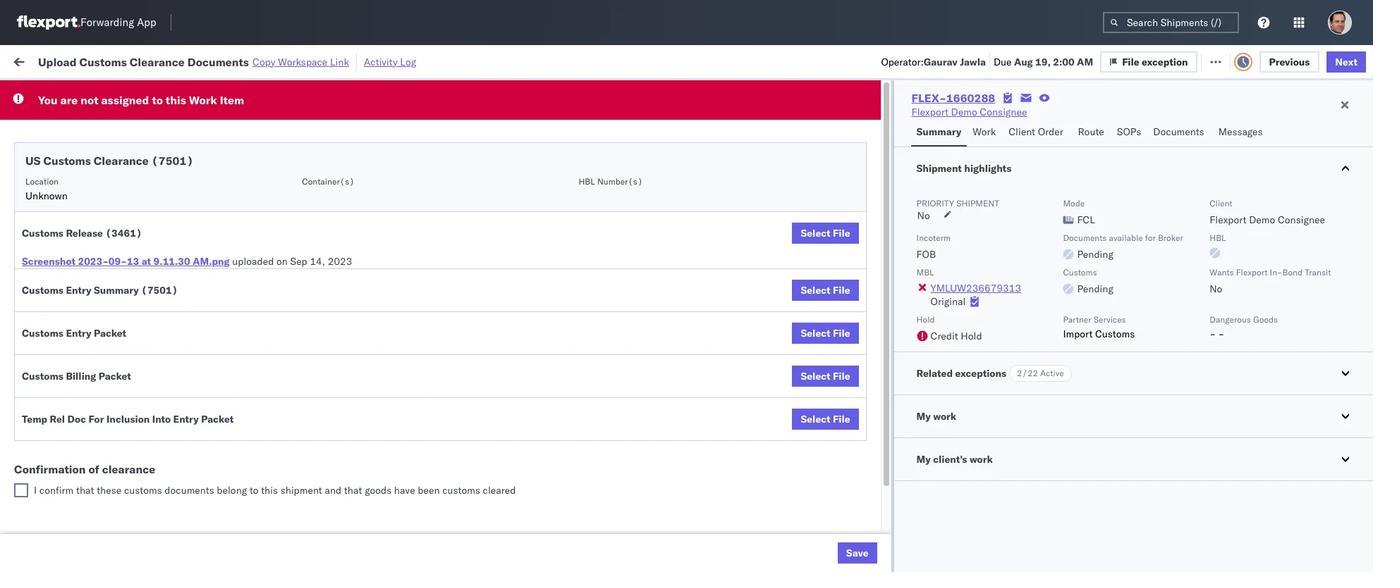Task type: vqa. For each thing, say whether or not it's contained in the screenshot.
1st The Schedule Pickup From Rotterdam, Netherlands link from the top
no



Task type: locate. For each thing, give the bounding box(es) containing it.
1 vertical spatial gaurav jawla
[[1218, 235, 1277, 247]]

cst,
[[285, 297, 307, 309], [284, 390, 306, 403], [290, 483, 313, 496]]

lhuu7894563, down related exceptions
[[931, 389, 1004, 402]]

gaurav up the flex-1660288 link at the top of the page
[[924, 55, 958, 68]]

import inside "button"
[[120, 55, 152, 67]]

1 flex-1846748 from the top
[[832, 141, 906, 154]]

upload for upload customs clearance documents copy workspace link
[[38, 55, 77, 69]]

hlxu6269489, for third schedule pickup from los angeles, ca link
[[1006, 265, 1078, 278]]

gaurav jawla down 'messages'
[[1218, 141, 1277, 154]]

1 vertical spatial pending
[[1078, 283, 1114, 296]]

None checkbox
[[14, 484, 28, 498]]

rel
[[50, 413, 65, 426]]

flex-1893174 button
[[810, 448, 908, 468], [810, 448, 908, 468]]

screenshot 2023-09-13 at 9.11.30 am.png link
[[22, 255, 230, 269]]

5 test123456 from the top
[[1029, 297, 1089, 309]]

3 1:59 am cdt, nov 5, 2022 from the top
[[242, 204, 367, 216]]

1 2130387 from the top
[[863, 483, 906, 496]]

2 pending from the top
[[1078, 283, 1114, 296]]

delivery inside button
[[71, 420, 107, 433]]

0 vertical spatial hbl
[[579, 176, 595, 187]]

2 2130387 from the top
[[863, 514, 906, 527]]

cst, left dec on the left bottom of page
[[284, 390, 306, 403]]

bosch ocean test
[[560, 141, 641, 154], [658, 141, 739, 154], [560, 173, 641, 185], [560, 204, 641, 216], [658, 204, 739, 216], [560, 266, 641, 278], [658, 266, 739, 278], [560, 297, 641, 309], [658, 297, 739, 309], [560, 390, 641, 403], [658, 390, 739, 403]]

1 vertical spatial confirm
[[32, 420, 69, 433]]

confirm inside confirm delivery link
[[32, 420, 69, 433]]

8 resize handle column header from the left
[[1005, 109, 1022, 573]]

schedule pickup from los angeles, ca link up these
[[32, 451, 206, 465]]

2 select file from the top
[[801, 284, 851, 297]]

related
[[917, 368, 953, 380]]

nov
[[310, 141, 329, 154], [310, 173, 329, 185], [310, 204, 329, 216], [310, 266, 329, 278], [310, 297, 328, 309]]

hlxu8034992
[[1080, 141, 1150, 154], [1080, 172, 1150, 185], [1080, 203, 1150, 216], [1080, 234, 1150, 247], [1080, 265, 1150, 278], [1080, 296, 1150, 309]]

client up wants
[[1210, 198, 1233, 209]]

0 vertical spatial mode
[[462, 115, 483, 126]]

next
[[1336, 55, 1358, 68]]

angeles, down us customs clearance (7501) in the top left of the page
[[151, 172, 190, 185]]

ca for confirm pickup from los angeles, ca button
[[187, 389, 200, 402]]

0 horizontal spatial summary
[[94, 284, 139, 297]]

mode inside 'button'
[[462, 115, 483, 126]]

2 vertical spatial gaurav
[[1218, 235, 1250, 247]]

ocean fcl for first the schedule delivery appointment link from the top
[[462, 141, 511, 154]]

flex-1889466
[[832, 328, 906, 340], [832, 359, 906, 372], [832, 390, 906, 403], [832, 421, 906, 434]]

1 schedule pickup from los angeles, ca from the top
[[32, 172, 206, 185]]

3 lhuu7894563, uetu5238478 from the top
[[931, 389, 1075, 402]]

schedule down customs entry packet in the bottom left of the page
[[32, 358, 74, 371]]

entry right into
[[173, 413, 199, 426]]

1 hlxu8034992 from the top
[[1080, 141, 1150, 154]]

2 test123456 from the top
[[1029, 204, 1089, 216]]

ca inside button
[[187, 389, 200, 402]]

lhuu7894563, up msdu7304509
[[931, 421, 1004, 433]]

3 1846748 from the top
[[863, 204, 906, 216]]

1 vertical spatial my work
[[917, 411, 957, 423]]

no inside wants flexport in-bond transit no
[[1210, 283, 1223, 296]]

client inside button
[[1009, 126, 1036, 138]]

screenshot
[[22, 255, 76, 268]]

file for customs entry packet
[[833, 327, 851, 340]]

not
[[81, 93, 98, 107]]

5, down container(s)
[[331, 204, 340, 216]]

1 vertical spatial 23,
[[333, 483, 348, 496]]

customs left billing
[[22, 370, 63, 383]]

0 vertical spatial my work
[[14, 51, 77, 71]]

2130387 for schedule pickup from rotterdam, netherlands
[[863, 514, 906, 527]]

appointment for 2nd the schedule delivery appointment link from the bottom
[[116, 358, 174, 371]]

pickup down billing
[[71, 389, 102, 402]]

numbers left sops
[[1080, 115, 1115, 126]]

pm for 10:30
[[272, 483, 288, 496]]

pending
[[1078, 248, 1114, 261], [1078, 283, 1114, 296]]

2 schedule from the top
[[32, 172, 74, 185]]

schedule for second the schedule delivery appointment link from the top of the page
[[32, 234, 74, 247]]

import up 'ready'
[[120, 55, 152, 67]]

2 omkar savant from the top
[[1218, 390, 1281, 403]]

demo
[[952, 106, 978, 119], [1250, 214, 1276, 227]]

1 vertical spatial jawla
[[1252, 141, 1277, 154]]

6 flex-1846748 from the top
[[832, 297, 906, 309]]

3 flex-1846748 from the top
[[832, 204, 906, 216]]

1 vertical spatial pm
[[272, 483, 288, 496]]

resize handle column header for flex id 'button'
[[907, 109, 924, 573]]

file for customs billing packet
[[833, 370, 851, 383]]

demo up "in-" at the top right
[[1250, 214, 1276, 227]]

2 vertical spatial cst,
[[290, 483, 313, 496]]

09-
[[109, 255, 127, 268]]

flexport. image
[[17, 16, 80, 30]]

angeles, down upload customs clearance documents button
[[151, 327, 190, 340]]

3 hlxu6269489, from the top
[[1006, 203, 1078, 216]]

mbl/mawb
[[1029, 115, 1078, 126]]

numbers down container
[[931, 121, 966, 131]]

sep
[[290, 255, 307, 268]]

1 vertical spatial on
[[277, 255, 288, 268]]

1 vertical spatial no
[[1210, 283, 1223, 296]]

summary down 09-
[[94, 284, 139, 297]]

los down upload customs clearance documents button
[[133, 327, 149, 340]]

that right and
[[344, 485, 362, 497]]

resize handle column header for client name 'button'
[[634, 109, 651, 573]]

consignee inside "button"
[[658, 115, 699, 126]]

1 horizontal spatial at
[[287, 55, 296, 67]]

1 vertical spatial omkar
[[1218, 390, 1248, 403]]

ymluw236679313
[[931, 282, 1022, 295]]

1 horizontal spatial customs
[[443, 485, 480, 497]]

2 schedule pickup from los angeles, ca link from the top
[[32, 202, 206, 216]]

test123456 for second schedule pickup from los angeles, ca link
[[1029, 204, 1089, 216]]

1 schedule delivery appointment link from the top
[[32, 140, 174, 154]]

0 vertical spatial work
[[154, 55, 179, 67]]

6 hlxu6269489, from the top
[[1006, 296, 1078, 309]]

my work down 'related'
[[917, 411, 957, 423]]

schedule delivery appointment link down of
[[32, 482, 174, 496]]

summary down container
[[917, 126, 962, 138]]

3 appointment from the top
[[116, 358, 174, 371]]

for left broker
[[1146, 233, 1156, 243]]

ca for 3rd the schedule pickup from los angeles, ca 'button' from the top of the page
[[193, 265, 206, 278]]

1 1:59 from the top
[[242, 141, 264, 154]]

0 vertical spatial shipment
[[957, 198, 1000, 209]]

3 ceau7522281, from the top
[[931, 203, 1003, 216]]

save button
[[838, 543, 877, 564]]

2 horizontal spatial work
[[973, 126, 996, 138]]

no down priority
[[918, 210, 931, 222]]

4 schedule delivery appointment from the top
[[32, 482, 174, 495]]

flexport inside client flexport demo consignee incoterm fob
[[1210, 214, 1247, 227]]

shipment
[[917, 162, 962, 175]]

angeles, up into
[[146, 389, 185, 402]]

1 ceau7522281, from the top
[[931, 141, 1003, 154]]

0 horizontal spatial consignee
[[658, 115, 699, 126]]

pickup up release
[[77, 203, 107, 216]]

customs release (3461)
[[22, 227, 142, 240]]

0 vertical spatial pm
[[266, 390, 282, 403]]

1889466
[[863, 328, 906, 340], [863, 359, 906, 372], [863, 390, 906, 403], [863, 421, 906, 434]]

1 lhuu7894563, from the top
[[931, 327, 1004, 340]]

1 vertical spatial hbl
[[1210, 233, 1227, 243]]

delivery for lhuu7894563, uetu5238478
[[71, 420, 107, 433]]

6 resize handle column header from the left
[[786, 109, 803, 573]]

work left item
[[189, 93, 217, 107]]

at
[[287, 55, 296, 67], [142, 255, 151, 268]]

(7501) down 9.11.30
[[141, 284, 178, 297]]

- for dangerous goods - -
[[1210, 328, 1216, 341]]

shipment left and
[[281, 485, 322, 497]]

1846748 left mbl
[[863, 266, 906, 278]]

los up inclusion
[[127, 389, 143, 402]]

1 vertical spatial omkar savant
[[1218, 390, 1281, 403]]

1 omkar savant from the top
[[1218, 204, 1281, 216]]

2 horizontal spatial consignee
[[1278, 214, 1326, 227]]

schedule pickup from los angeles, ca up (3461) at the top left of page
[[32, 203, 206, 216]]

packet up confirm pickup from los angeles, ca in the bottom left of the page
[[99, 370, 131, 383]]

11 resize handle column header from the left
[[1338, 109, 1355, 573]]

shipment highlights button
[[894, 147, 1374, 190]]

(7501) for us customs clearance (7501)
[[152, 154, 194, 168]]

confirm inside confirm pickup from los angeles, ca link
[[32, 389, 69, 402]]

1 test123456 from the top
[[1029, 141, 1089, 154]]

0 horizontal spatial work
[[154, 55, 179, 67]]

2 1846748 from the top
[[863, 173, 906, 185]]

1 vertical spatial (7501)
[[141, 284, 178, 297]]

jawla up "in-" at the top right
[[1252, 235, 1277, 247]]

1 horizontal spatial my work
[[917, 411, 957, 423]]

schedule pickup from rotterdam, netherlands link
[[32, 506, 216, 534]]

pickup down upload customs clearance documents button
[[77, 327, 107, 340]]

schedule delivery appointment button up 2023-
[[32, 233, 174, 249]]

ceau7522281, up the ymluw236679313 button at the right of the page
[[931, 265, 1003, 278]]

2 schedule delivery appointment link from the top
[[32, 233, 174, 247]]

schedule pickup from los angeles, ca down upload customs clearance documents button
[[32, 327, 206, 340]]

flexport for fob
[[1210, 214, 1247, 227]]

2 select file button from the top
[[793, 280, 859, 301]]

1 vertical spatial flex-2130387
[[832, 514, 906, 527]]

numbers inside container numbers
[[931, 121, 966, 131]]

10 schedule from the top
[[32, 506, 74, 519]]

ca for the schedule pickup from los angeles, ca 'button' related to ceau7522281, hlxu6269489, hlxu8034992
[[193, 172, 206, 185]]

2022 for the upload customs clearance documents link on the left bottom of page
[[342, 297, 367, 309]]

0 vertical spatial pending
[[1078, 248, 1114, 261]]

my work button
[[894, 396, 1374, 438]]

4 resize handle column header from the left
[[536, 109, 553, 573]]

1 horizontal spatial work
[[189, 93, 217, 107]]

jaehyung choi - test origin agent
[[1218, 483, 1371, 496]]

doc
[[67, 413, 86, 426]]

schedule pickup from los angeles, ca link up customs entry summary (7501)
[[32, 264, 206, 278]]

3 cdt, from the top
[[285, 204, 308, 216]]

ceau7522281, up priority shipment
[[931, 172, 1003, 185]]

4 1:59 am cdt, nov 5, 2022 from the top
[[242, 266, 367, 278]]

hlxu8034992 up services
[[1080, 296, 1150, 309]]

confirm delivery button
[[32, 419, 107, 435]]

0 vertical spatial omkar
[[1218, 204, 1248, 216]]

2 horizontal spatial -
[[1285, 483, 1292, 496]]

work inside "button"
[[154, 55, 179, 67]]

forwarding app
[[80, 16, 156, 29]]

client for client order
[[1009, 126, 1036, 138]]

customs down services
[[1096, 328, 1135, 341]]

2 savant from the top
[[1250, 390, 1281, 403]]

summary inside button
[[917, 126, 962, 138]]

operator:
[[882, 55, 924, 68]]

customs down screenshot
[[22, 284, 63, 297]]

0 vertical spatial for
[[135, 87, 147, 98]]

13
[[127, 255, 139, 268]]

work down flexport demo consignee link
[[973, 126, 996, 138]]

los up (3461) at the top left of page
[[133, 203, 149, 216]]

1 schedule pickup from los angeles, ca button from the top
[[32, 171, 206, 187]]

1 horizontal spatial shipment
[[957, 198, 1000, 209]]

1 horizontal spatial to
[[250, 485, 259, 497]]

2022 for confirm pickup from los angeles, ca link
[[348, 390, 372, 403]]

select file button for customs billing packet
[[793, 366, 859, 387]]

upload customs clearance documents copy workspace link
[[38, 55, 349, 69]]

0 vertical spatial confirm
[[32, 389, 69, 402]]

0 vertical spatial gaurav jawla
[[1218, 141, 1277, 154]]

0 vertical spatial flexport
[[912, 106, 949, 119]]

1 vertical spatial my
[[917, 411, 931, 423]]

flex-1660288 link
[[912, 91, 996, 105]]

resize handle column header for workitem button
[[217, 109, 234, 573]]

hold
[[917, 315, 935, 325], [961, 330, 983, 343]]

2130387
[[863, 483, 906, 496], [863, 514, 906, 527]]

1 vertical spatial mode
[[1064, 198, 1085, 209]]

services
[[1094, 315, 1127, 325]]

0 horizontal spatial on
[[277, 255, 288, 268]]

cst, for dec
[[284, 390, 306, 403]]

0 horizontal spatial customs
[[124, 485, 162, 497]]

1 vertical spatial 2023
[[351, 483, 375, 496]]

3 schedule delivery appointment button from the top
[[32, 357, 174, 373]]

select for customs billing packet
[[801, 370, 831, 383]]

1 ceau7522281, hlxu6269489, hlxu8034992 from the top
[[931, 141, 1150, 154]]

0 vertical spatial savant
[[1250, 204, 1281, 216]]

confirm for confirm pickup from los angeles, ca
[[32, 389, 69, 402]]

1846748 left incoterm
[[863, 235, 906, 247]]

to right assigned
[[152, 93, 163, 107]]

client left "order"
[[1009, 126, 1036, 138]]

flexport
[[912, 106, 949, 119], [1210, 214, 1247, 227], [1237, 267, 1268, 278]]

0 vertical spatial flex-2130387
[[832, 483, 906, 496]]

1 vertical spatial savant
[[1250, 390, 1281, 403]]

5 select file from the top
[[801, 413, 851, 426]]

snooze
[[409, 115, 437, 126]]

9,
[[330, 297, 340, 309]]

Search Work text field
[[899, 50, 1053, 72]]

my up filtered
[[14, 51, 37, 71]]

upload for upload customs clearance documents
[[32, 296, 65, 309]]

hbl up wants
[[1210, 233, 1227, 243]]

consignee inside client flexport demo consignee incoterm fob
[[1278, 214, 1326, 227]]

0 horizontal spatial to
[[152, 93, 163, 107]]

flex-2130387 for schedule delivery appointment
[[832, 483, 906, 496]]

schedule pickup from los angeles, ca link for lhuu7894563, uetu5238478
[[32, 326, 206, 340]]

1 vertical spatial import
[[1064, 328, 1093, 341]]

5, right 14,
[[331, 266, 340, 278]]

1 vertical spatial packet
[[99, 370, 131, 383]]

client left name
[[560, 115, 583, 126]]

batch action
[[1294, 55, 1355, 67]]

pickup
[[77, 172, 107, 185], [77, 203, 107, 216], [77, 265, 107, 278], [77, 327, 107, 340], [71, 389, 102, 402], [77, 451, 107, 464], [77, 506, 107, 519]]

jawla down 'messages'
[[1252, 141, 1277, 154]]

ocean fcl for second schedule pickup from los angeles, ca link
[[462, 204, 511, 216]]

select file button
[[793, 223, 859, 244], [793, 280, 859, 301], [793, 323, 859, 344], [793, 366, 859, 387], [793, 409, 859, 430]]

dangerous
[[1210, 315, 1252, 325]]

client inside 'button'
[[560, 115, 583, 126]]

0 vertical spatial my
[[14, 51, 37, 71]]

flexport inside wants flexport in-bond transit no
[[1237, 267, 1268, 278]]

0 horizontal spatial numbers
[[931, 121, 966, 131]]

ceau7522281,
[[931, 141, 1003, 154], [931, 172, 1003, 185], [931, 203, 1003, 216], [931, 234, 1003, 247], [931, 265, 1003, 278], [931, 296, 1003, 309]]

3 schedule pickup from los angeles, ca link from the top
[[32, 264, 206, 278]]

0 vertical spatial jawla
[[960, 55, 986, 68]]

2 schedule delivery appointment button from the top
[[32, 233, 174, 249]]

flex-1846748 button
[[810, 138, 908, 158], [810, 138, 908, 158], [810, 169, 908, 189], [810, 169, 908, 189], [810, 200, 908, 220], [810, 200, 908, 220], [810, 231, 908, 251], [810, 231, 908, 251], [810, 262, 908, 282], [810, 262, 908, 282], [810, 293, 908, 313], [810, 293, 908, 313]]

from down these
[[110, 506, 130, 519]]

2 abcdefg78456546 from the top
[[1029, 359, 1124, 372]]

5 hlxu8034992 from the top
[[1080, 265, 1150, 278]]

1846748 down flex id 'button'
[[863, 141, 906, 154]]

1846748 left the shipment
[[863, 173, 906, 185]]

4 schedule pickup from los angeles, ca link from the top
[[32, 326, 206, 340]]

schedule up unknown
[[32, 172, 74, 185]]

1 horizontal spatial consignee
[[980, 106, 1028, 119]]

select for customs entry packet
[[801, 327, 831, 340]]

customs up 'customs billing packet'
[[22, 327, 63, 340]]

schedule pickup from los angeles, ca button for msdu7304509
[[32, 451, 206, 466]]

3 ocean fcl from the top
[[462, 266, 511, 278]]

2 vertical spatial entry
[[173, 413, 199, 426]]

work up by:
[[40, 51, 77, 71]]

1 flex-2130387 from the top
[[832, 483, 906, 496]]

1 horizontal spatial no
[[1210, 283, 1223, 296]]

schedule delivery appointment up confirm pickup from los angeles, ca in the bottom left of the page
[[32, 358, 174, 371]]

omkar savant
[[1218, 204, 1281, 216], [1218, 390, 1281, 403]]

los for confirm pickup from los angeles, ca button
[[127, 389, 143, 402]]

bosch
[[560, 141, 588, 154], [658, 141, 686, 154], [560, 173, 588, 185], [560, 204, 588, 216], [658, 204, 686, 216], [560, 266, 588, 278], [658, 266, 686, 278], [560, 297, 588, 309], [658, 297, 686, 309], [560, 390, 588, 403], [658, 390, 686, 403]]

schedule for third schedule pickup from los angeles, ca link
[[32, 265, 74, 278]]

message
[[190, 55, 230, 67]]

schedule for first the schedule delivery appointment link from the top
[[32, 141, 74, 153]]

packet for customs billing packet
[[99, 370, 131, 383]]

flex-1662119
[[832, 545, 906, 558]]

1 vertical spatial 2130387
[[863, 514, 906, 527]]

flex-2130387 down flex-1893174
[[832, 483, 906, 496]]

1 vertical spatial work
[[934, 411, 957, 423]]

0 vertical spatial this
[[166, 93, 186, 107]]

resize handle column header for "container numbers" button
[[1005, 109, 1022, 573]]

select for temp rel doc for inclusion into entry packet
[[801, 413, 831, 426]]

3 resize handle column header from the left
[[438, 109, 455, 573]]

omkar savant up wants
[[1218, 204, 1281, 216]]

19,
[[1036, 55, 1051, 68]]

entry for packet
[[66, 327, 91, 340]]

select for customs release (3461)
[[801, 227, 831, 240]]

pm for 6:00
[[266, 390, 282, 403]]

from inside schedule pickup from rotterdam, netherlands
[[110, 506, 130, 519]]

0 vertical spatial packet
[[94, 327, 126, 340]]

due
[[994, 55, 1012, 68]]

6 ceau7522281, hlxu6269489, hlxu8034992 from the top
[[931, 296, 1150, 309]]

los for second the schedule pickup from los angeles, ca 'button' from the top of the page
[[133, 203, 149, 216]]

1 vertical spatial flexport
[[1210, 214, 1247, 227]]

this
[[166, 93, 186, 107], [261, 485, 278, 497]]

cst, left the 9,
[[285, 297, 307, 309]]

schedule up netherlands
[[32, 506, 74, 519]]

0 vertical spatial cst,
[[285, 297, 307, 309]]

inclusion
[[106, 413, 150, 426]]

import down partner
[[1064, 328, 1093, 341]]

schedule
[[32, 141, 74, 153], [32, 172, 74, 185], [32, 203, 74, 216], [32, 234, 74, 247], [32, 265, 74, 278], [32, 327, 74, 340], [32, 358, 74, 371], [32, 451, 74, 464], [32, 482, 74, 495], [32, 506, 74, 519]]

goods
[[1254, 315, 1279, 325]]

clearance inside button
[[109, 296, 155, 309]]

5 schedule from the top
[[32, 265, 74, 278]]

deadline button
[[235, 112, 388, 126]]

3 flex-1889466 from the top
[[832, 390, 906, 403]]

2 vertical spatial flexport
[[1237, 267, 1268, 278]]

omkar up wants
[[1218, 204, 1248, 216]]

clearance for upload customs clearance documents
[[109, 296, 155, 309]]

4 schedule pickup from los angeles, ca button from the top
[[32, 326, 206, 342]]

for
[[89, 413, 104, 426]]

1 resize handle column header from the left
[[217, 109, 234, 573]]

1 horizontal spatial that
[[344, 485, 362, 497]]

2 select from the top
[[801, 284, 831, 297]]

pickup down 'confirm delivery' button
[[77, 451, 107, 464]]

to right belong
[[250, 485, 259, 497]]

mode up "documents available for broker"
[[1064, 198, 1085, 209]]

1 vertical spatial shipment
[[281, 485, 322, 497]]

pending for documents available for broker
[[1078, 248, 1114, 261]]

schedule for second schedule pickup from los angeles, ca link
[[32, 203, 74, 216]]

schedule delivery appointment up 2023-
[[32, 234, 174, 247]]

us
[[25, 154, 41, 168]]

client inside client flexport demo consignee incoterm fob
[[1210, 198, 1233, 209]]

omkar for lhuu7894563, uetu5238478
[[1218, 390, 1248, 403]]

los for the schedule pickup from los angeles, ca 'button' related to ceau7522281, hlxu6269489, hlxu8034992
[[133, 172, 149, 185]]

0 horizontal spatial my work
[[14, 51, 77, 71]]

exception
[[1152, 55, 1198, 67], [1142, 55, 1189, 68]]

jan
[[315, 483, 331, 496]]

ca for the schedule pickup from los angeles, ca 'button' related to msdu7304509
[[193, 451, 206, 464]]

0 vertical spatial on
[[352, 55, 363, 67]]

0 horizontal spatial client
[[560, 115, 583, 126]]

0 horizontal spatial import
[[120, 55, 152, 67]]

2 vertical spatial packet
[[201, 413, 234, 426]]

customs up location
[[43, 154, 91, 168]]

hlxu6269489, for the upload customs clearance documents link on the left bottom of page
[[1006, 296, 1078, 309]]

hbl for hbl number(s)
[[579, 176, 595, 187]]

select file button for customs release (3461)
[[793, 223, 859, 244]]

client order
[[1009, 126, 1064, 138]]

1846748 left original
[[863, 297, 906, 309]]

confirm delivery
[[32, 420, 107, 433]]

1 horizontal spatial this
[[261, 485, 278, 497]]

0 vertical spatial gaurav
[[924, 55, 958, 68]]

for
[[135, 87, 147, 98], [1146, 233, 1156, 243]]

upload inside button
[[32, 296, 65, 309]]

hbl left "number(s)"
[[579, 176, 595, 187]]

2 customs from the left
[[443, 485, 480, 497]]

los inside button
[[127, 389, 143, 402]]

gaurav jawla
[[1218, 141, 1277, 154], [1218, 235, 1277, 247]]

my left client's
[[917, 454, 931, 466]]

my for my client's work button
[[917, 454, 931, 466]]

flex-1889466 button
[[810, 324, 908, 344], [810, 324, 908, 344], [810, 355, 908, 375], [810, 355, 908, 375], [810, 386, 908, 406], [810, 386, 908, 406], [810, 417, 908, 437], [810, 417, 908, 437]]

documents right sops button
[[1154, 126, 1205, 138]]

Search Shipments (/) text field
[[1104, 12, 1240, 33]]

resize handle column header for mode 'button'
[[536, 109, 553, 573]]

1 vertical spatial for
[[1146, 233, 1156, 243]]

1 horizontal spatial mode
[[1064, 198, 1085, 209]]

4 select from the top
[[801, 370, 831, 383]]

1 select file button from the top
[[793, 223, 859, 244]]

1 horizontal spatial numbers
[[1080, 115, 1115, 126]]

23, right 'jan'
[[333, 483, 348, 496]]

schedule down unknown
[[32, 203, 74, 216]]

savant
[[1250, 204, 1281, 216], [1250, 390, 1281, 403]]

and
[[325, 485, 342, 497]]

776 at risk
[[266, 55, 315, 67]]

4 schedule delivery appointment button from the top
[[32, 482, 174, 497]]

2 vertical spatial clearance
[[109, 296, 155, 309]]

lhuu7894563, uetu5238478
[[931, 327, 1075, 340], [931, 358, 1075, 371], [931, 389, 1075, 402], [931, 421, 1075, 433]]

shipment down highlights
[[957, 198, 1000, 209]]

credit hold
[[931, 330, 983, 343]]

0 vertical spatial entry
[[66, 284, 91, 297]]

2130387 up the 1662119
[[863, 514, 906, 527]]

resize handle column header
[[217, 109, 234, 573], [385, 109, 402, 573], [438, 109, 455, 573], [536, 109, 553, 573], [634, 109, 651, 573], [786, 109, 803, 573], [907, 109, 924, 573], [1005, 109, 1022, 573], [1194, 109, 1211, 573], [1292, 109, 1309, 573], [1338, 109, 1355, 573]]

2 horizontal spatial work
[[970, 454, 993, 466]]

file for customs release (3461)
[[833, 227, 851, 240]]

2:00
[[1054, 55, 1075, 68]]

test123456 for first the schedule delivery appointment link from the top
[[1029, 141, 1089, 154]]

at right 13
[[142, 255, 151, 268]]

6:00 pm cst, dec 23, 2022
[[242, 390, 372, 403]]

1 vertical spatial cst,
[[284, 390, 306, 403]]

schedule delivery appointment button
[[32, 140, 174, 156], [32, 233, 174, 249], [32, 357, 174, 373], [32, 482, 174, 497]]

entry down 2023-
[[66, 284, 91, 297]]

customs inside button
[[67, 296, 107, 309]]

0 vertical spatial clearance
[[130, 55, 185, 69]]

1 schedule from the top
[[32, 141, 74, 153]]

client for client name
[[560, 115, 583, 126]]

hlxu8034992 down "documents available for broker"
[[1080, 265, 1150, 278]]

1 horizontal spatial demo
[[1250, 214, 1276, 227]]

2 5, from the top
[[331, 173, 340, 185]]

schedule for schedule pickup from los angeles, ca link related to msdu7304509
[[32, 451, 74, 464]]

container
[[931, 109, 968, 120]]

2130387 down 1893174
[[863, 483, 906, 496]]

1 select from the top
[[801, 227, 831, 240]]

2 vertical spatial my
[[917, 454, 931, 466]]

dec
[[309, 390, 327, 403]]

us customs clearance (7501)
[[25, 154, 194, 168]]

ceau7522281, up shipment highlights
[[931, 141, 1003, 154]]

angeles, up documents
[[151, 451, 190, 464]]

2022 for first the schedule delivery appointment link from the top
[[343, 141, 367, 154]]

2 flex-2130387 from the top
[[832, 514, 906, 527]]

2022 for second schedule pickup from los angeles, ca link
[[343, 204, 367, 216]]

schedule delivery appointment link up confirm pickup from los angeles, ca in the bottom left of the page
[[32, 357, 174, 372]]

documents available for broker
[[1064, 233, 1184, 243]]

risk
[[299, 55, 315, 67]]

these
[[97, 485, 122, 497]]

schedule up us
[[32, 141, 74, 153]]

4 1846748 from the top
[[863, 235, 906, 247]]

to
[[152, 93, 163, 107], [250, 485, 259, 497]]

select file for customs release (3461)
[[801, 227, 851, 240]]

2 vertical spatial work
[[973, 126, 996, 138]]

9 resize handle column header from the left
[[1194, 109, 1211, 573]]

omkar
[[1218, 204, 1248, 216], [1218, 390, 1248, 403]]

schedule inside schedule pickup from rotterdam, netherlands
[[32, 506, 74, 519]]

entry up 'customs billing packet'
[[66, 327, 91, 340]]

flex-
[[912, 91, 947, 105], [832, 141, 863, 154], [832, 173, 863, 185], [832, 204, 863, 216], [832, 235, 863, 247], [832, 266, 863, 278], [832, 297, 863, 309], [832, 328, 863, 340], [832, 359, 863, 372], [832, 390, 863, 403], [832, 421, 863, 434], [832, 452, 863, 465], [832, 483, 863, 496], [832, 514, 863, 527], [832, 545, 863, 558]]

work right client's
[[970, 454, 993, 466]]

0 vertical spatial import
[[120, 55, 152, 67]]

batch action button
[[1272, 50, 1365, 72]]

5 select from the top
[[801, 413, 831, 426]]

2022
[[343, 141, 367, 154], [343, 173, 367, 185], [343, 204, 367, 216], [343, 266, 367, 278], [342, 297, 367, 309], [348, 390, 372, 403]]

flex-1846748 for third schedule pickup from los angeles, ca link
[[832, 266, 906, 278]]

ceau7522281, down the ymluw236679313 button at the right of the page
[[931, 296, 1003, 309]]

clearance for upload customs clearance documents copy workspace link
[[130, 55, 185, 69]]

10 resize handle column header from the left
[[1292, 109, 1309, 573]]

4 appointment from the top
[[116, 482, 174, 495]]



Task type: describe. For each thing, give the bounding box(es) containing it.
previous
[[1270, 55, 1311, 68]]

3 5, from the top
[[331, 204, 340, 216]]

documents inside button
[[1154, 126, 1205, 138]]

3 lhuu7894563, from the top
[[931, 389, 1004, 402]]

1 vertical spatial hold
[[961, 330, 983, 343]]

select file button for temp rel doc for inclusion into entry packet
[[793, 409, 859, 430]]

pickup up customs entry summary (7501)
[[77, 265, 107, 278]]

from down us customs clearance (7501) in the top left of the page
[[110, 172, 130, 185]]

1 gaurav jawla from the top
[[1218, 141, 1277, 154]]

1 cdt, from the top
[[285, 141, 308, 154]]

documents inside button
[[157, 296, 208, 309]]

2 hlxu6269489, from the top
[[1006, 172, 1078, 185]]

agent
[[1345, 483, 1371, 496]]

am up uploaded on the top left of page
[[266, 204, 283, 216]]

schedule pickup from los angeles, ca link for msdu7304509
[[32, 451, 206, 465]]

3 1889466 from the top
[[863, 390, 906, 403]]

confirm pickup from los angeles, ca button
[[32, 388, 200, 404]]

client's
[[934, 454, 968, 466]]

1 customs from the left
[[124, 485, 162, 497]]

(7501) for customs entry summary (7501)
[[141, 284, 178, 297]]

am down deadline
[[266, 141, 283, 154]]

flex-1660288
[[912, 91, 996, 105]]

0 vertical spatial 2023
[[328, 255, 352, 268]]

demo inside flexport demo consignee link
[[952, 106, 978, 119]]

4 cdt, from the top
[[285, 266, 308, 278]]

2022 for third schedule pickup from los angeles, ca link
[[343, 266, 367, 278]]

work,
[[149, 87, 172, 98]]

status : ready for work, blocked, in progress
[[77, 87, 256, 98]]

blocked,
[[174, 87, 209, 98]]

entry for summary
[[66, 284, 91, 297]]

2 ceau7522281, from the top
[[931, 172, 1003, 185]]

2 schedule pickup from los angeles, ca button from the top
[[32, 202, 206, 218]]

3 ceau7522281, hlxu6269489, hlxu8034992 from the top
[[931, 203, 1150, 216]]

from down upload customs clearance documents button
[[110, 327, 130, 340]]

flex id button
[[803, 112, 910, 126]]

appointment for first the schedule delivery appointment link from the bottom
[[116, 482, 174, 495]]

schedule for schedule pickup from los angeles, ca link related to lhuu7894563, uetu5238478
[[32, 327, 74, 340]]

0 horizontal spatial this
[[166, 93, 186, 107]]

documents left the available
[[1064, 233, 1107, 243]]

mode button
[[455, 112, 539, 126]]

my for my work button on the right bottom of the page
[[917, 411, 931, 423]]

action
[[1324, 55, 1355, 67]]

file for customs entry summary (7501)
[[833, 284, 851, 297]]

import work button
[[114, 45, 185, 77]]

in-
[[1271, 267, 1283, 278]]

fob
[[917, 248, 936, 261]]

exceptions
[[956, 368, 1007, 380]]

jaehyung
[[1218, 483, 1260, 496]]

2 cdt, from the top
[[285, 173, 308, 185]]

pickup down us customs clearance (7501) in the top left of the page
[[77, 172, 107, 185]]

los for 3rd the schedule pickup from los angeles, ca 'button' from the top of the page
[[133, 265, 149, 278]]

from up customs entry summary (7501)
[[110, 265, 130, 278]]

am right 1:00
[[266, 297, 283, 309]]

progress
[[221, 87, 256, 98]]

select file for customs entry summary (7501)
[[801, 284, 851, 297]]

4 ceau7522281, hlxu6269489, hlxu8034992 from the top
[[931, 234, 1150, 247]]

related exceptions
[[917, 368, 1007, 380]]

omkar savant for lhuu7894563, uetu5238478
[[1218, 390, 1281, 403]]

2 vertical spatial jawla
[[1252, 235, 1277, 247]]

name
[[585, 115, 608, 126]]

pending for customs
[[1078, 283, 1114, 296]]

uploaded
[[232, 255, 274, 268]]

you
[[38, 93, 58, 107]]

flex-1846748 for the upload customs clearance documents link on the left bottom of page
[[832, 297, 906, 309]]

appointment for first the schedule delivery appointment link from the top
[[116, 141, 174, 153]]

0 vertical spatial at
[[287, 55, 296, 67]]

test123456 for the upload customs clearance documents link on the left bottom of page
[[1029, 297, 1089, 309]]

select for customs entry summary (7501)
[[801, 284, 831, 297]]

sops button
[[1112, 119, 1148, 147]]

flex-1846748 for first the schedule delivery appointment link from the top
[[832, 141, 906, 154]]

cst, for nov
[[285, 297, 307, 309]]

in
[[211, 87, 219, 98]]

4 5, from the top
[[331, 266, 340, 278]]

documents up in
[[188, 55, 249, 69]]

5 ceau7522281, from the top
[[931, 265, 1003, 278]]

my work inside button
[[917, 411, 957, 423]]

4 ceau7522281, from the top
[[931, 234, 1003, 247]]

2 gaurav jawla from the top
[[1218, 235, 1277, 247]]

2 flex-1889466 from the top
[[832, 359, 906, 372]]

ocean fcl for third schedule pickup from los angeles, ca link
[[462, 266, 511, 278]]

0 vertical spatial no
[[918, 210, 931, 222]]

schedule pickup from los angeles, ca for lhuu7894563, uetu5238478
[[32, 327, 206, 340]]

i
[[34, 485, 37, 497]]

3 uetu5238478 from the top
[[1006, 389, 1075, 402]]

upload customs clearance documents
[[32, 296, 208, 309]]

176 on track
[[331, 55, 389, 67]]

3 schedule delivery appointment from the top
[[32, 358, 174, 371]]

savant for lhuu7894563, uetu5238478
[[1250, 390, 1281, 403]]

2 uetu5238478 from the top
[[1006, 358, 1075, 371]]

broker
[[1159, 233, 1184, 243]]

0 horizontal spatial shipment
[[281, 485, 322, 497]]

numbers for container numbers
[[931, 121, 966, 131]]

wants flexport in-bond transit no
[[1210, 267, 1332, 296]]

schedule for 2nd the schedule delivery appointment link from the bottom
[[32, 358, 74, 371]]

schedule pickup from los angeles, ca link for ceau7522281, hlxu6269489, hlxu8034992
[[32, 171, 206, 185]]

savant for ceau7522281, hlxu6269489, hlxu8034992
[[1250, 204, 1281, 216]]

priority
[[917, 198, 955, 209]]

am right 2:00
[[1078, 55, 1094, 68]]

operator: gaurav jawla
[[882, 55, 986, 68]]

1 1846748 from the top
[[863, 141, 906, 154]]

176
[[331, 55, 350, 67]]

numbers for mbl/mawb numbers
[[1080, 115, 1115, 126]]

file for temp rel doc for inclusion into entry packet
[[833, 413, 851, 426]]

workitem
[[16, 115, 52, 126]]

schedule for first the schedule delivery appointment link from the bottom
[[32, 482, 74, 495]]

0 horizontal spatial for
[[135, 87, 147, 98]]

1 schedule delivery appointment from the top
[[32, 141, 174, 153]]

1 lhuu7894563, uetu5238478 from the top
[[931, 327, 1075, 340]]

los for the schedule pickup from los angeles, ca 'button' corresponding to lhuu7894563, uetu5238478
[[133, 327, 149, 340]]

hlxu6269489, for second schedule pickup from los angeles, ca link
[[1006, 203, 1078, 216]]

4 1889466 from the top
[[863, 421, 906, 434]]

filtered by:
[[14, 86, 65, 99]]

customs up the :
[[79, 55, 127, 69]]

2 schedule delivery appointment from the top
[[32, 234, 174, 247]]

angeles, up 9.11.30
[[151, 203, 190, 216]]

track
[[366, 55, 389, 67]]

actions
[[1318, 115, 1347, 126]]

customs inside partner services import customs
[[1096, 328, 1135, 341]]

ocean fcl for first the schedule delivery appointment link from the bottom
[[462, 483, 511, 496]]

1662119
[[863, 545, 906, 558]]

1 vertical spatial this
[[261, 485, 278, 497]]

flex-2130387 for schedule pickup from rotterdam, netherlands
[[832, 514, 906, 527]]

container(s)
[[302, 176, 355, 187]]

i confirm that these customs documents belong to this shipment and that goods have been customs cleared
[[34, 485, 516, 497]]

upload customs clearance documents button
[[32, 295, 208, 311]]

2 lhuu7894563, from the top
[[931, 358, 1004, 371]]

pickup inside schedule pickup from rotterdam, netherlands
[[77, 506, 107, 519]]

6 1846748 from the top
[[863, 297, 906, 309]]

3 abcdefg78456546 from the top
[[1029, 390, 1124, 403]]

1 horizontal spatial -
[[1219, 328, 1225, 341]]

1 schedule delivery appointment button from the top
[[32, 140, 174, 156]]

ymluw236679313 button
[[931, 282, 1022, 295]]

flex-1846748 for second schedule pickup from los angeles, ca link
[[832, 204, 906, 216]]

ready
[[108, 87, 133, 98]]

1 that from the left
[[76, 485, 94, 497]]

ca for second the schedule pickup from los angeles, ca 'button' from the top of the page
[[193, 203, 206, 216]]

5 1846748 from the top
[[863, 266, 906, 278]]

clearance
[[102, 463, 155, 477]]

mbl/mawb numbers button
[[1022, 112, 1197, 126]]

5 ceau7522281, hlxu6269489, hlxu8034992 from the top
[[931, 265, 1150, 278]]

(10)
[[230, 55, 254, 67]]

10:30 pm cst, jan 23, 2023
[[242, 483, 375, 496]]

1 1:59 am cdt, nov 5, 2022 from the top
[[242, 141, 367, 154]]

appointment for second the schedule delivery appointment link from the top of the page
[[116, 234, 174, 247]]

2 flex-1846748 from the top
[[832, 173, 906, 185]]

packet for customs entry packet
[[94, 327, 126, 340]]

4 lhuu7894563, from the top
[[931, 421, 1004, 433]]

1 vertical spatial at
[[142, 255, 151, 268]]

temp rel doc for inclusion into entry packet
[[22, 413, 234, 426]]

copy workspace link button
[[253, 55, 349, 68]]

from right of
[[110, 451, 130, 464]]

4 hlxu6269489, from the top
[[1006, 234, 1078, 247]]

1 1889466 from the top
[[863, 328, 906, 340]]

location unknown
[[25, 176, 68, 203]]

resize handle column header for consignee "button"
[[786, 109, 803, 573]]

4 uetu5238478 from the top
[[1006, 421, 1075, 433]]

belong
[[217, 485, 247, 497]]

2 lhuu7894563, uetu5238478 from the top
[[931, 358, 1075, 371]]

work inside 'button'
[[973, 126, 996, 138]]

from up temp rel doc for inclusion into entry packet
[[104, 389, 125, 402]]

4 flex-1846748 from the top
[[832, 235, 906, 247]]

angeles, inside button
[[146, 389, 185, 402]]

4 abcdefg78456546 from the top
[[1029, 421, 1124, 434]]

omkar for ceau7522281, hlxu6269489, hlxu8034992
[[1218, 204, 1248, 216]]

schedule for schedule pickup from los angeles, ca link associated with ceau7522281, hlxu6269489, hlxu8034992
[[32, 172, 74, 185]]

due aug 19, 2:00 am
[[994, 55, 1094, 68]]

cst, for jan
[[290, 483, 313, 496]]

messages
[[1219, 126, 1264, 138]]

delivery for ceau7522281, hlxu6269489, hlxu8034992
[[77, 141, 113, 153]]

client order button
[[1004, 119, 1073, 147]]

confirmation of clearance
[[14, 463, 155, 477]]

1 uetu5238478 from the top
[[1006, 327, 1075, 340]]

1 horizontal spatial work
[[934, 411, 957, 423]]

resize handle column header for mbl/mawb numbers button
[[1194, 109, 1211, 573]]

4 lhuu7894563, uetu5238478 from the top
[[931, 421, 1075, 433]]

activity
[[364, 55, 398, 68]]

am left sep in the left top of the page
[[266, 266, 283, 278]]

clearance for us customs clearance (7501)
[[94, 154, 149, 168]]

2 hlxu8034992 from the top
[[1080, 172, 1150, 185]]

ca for the schedule pickup from los angeles, ca 'button' corresponding to lhuu7894563, uetu5238478
[[193, 327, 206, 340]]

aug
[[1015, 55, 1033, 68]]

2 that from the left
[[344, 485, 362, 497]]

3 hlxu8034992 from the top
[[1080, 203, 1150, 216]]

schedule pickup from los angeles, ca for ceau7522281, hlxu6269489, hlxu8034992
[[32, 172, 206, 185]]

schedule pickup from los angeles, ca for msdu7304509
[[32, 451, 206, 464]]

2 1:59 from the top
[[242, 173, 264, 185]]

23, for 2023
[[333, 483, 348, 496]]

angeles, right 13
[[151, 265, 190, 278]]

1 vertical spatial gaurav
[[1218, 141, 1250, 154]]

are
[[60, 93, 78, 107]]

pickup inside confirm pickup from los angeles, ca link
[[71, 389, 102, 402]]

4 1:59 from the top
[[242, 266, 264, 278]]

hbl for hbl
[[1210, 233, 1227, 243]]

1 flex-1889466 from the top
[[832, 328, 906, 340]]

select file button for customs entry summary (7501)
[[793, 280, 859, 301]]

demo inside client flexport demo consignee incoterm fob
[[1250, 214, 1276, 227]]

1 vertical spatial summary
[[94, 284, 139, 297]]

activity log button
[[364, 54, 416, 70]]

4 flex-1889466 from the top
[[832, 421, 906, 434]]

client name
[[560, 115, 608, 126]]

partner
[[1064, 315, 1092, 325]]

flexport demo consignee
[[912, 106, 1028, 119]]

3 1:59 from the top
[[242, 204, 264, 216]]

msdu7304509
[[931, 452, 1003, 464]]

documents button
[[1148, 119, 1213, 147]]

1 vertical spatial to
[[250, 485, 259, 497]]

0 vertical spatial hold
[[917, 315, 935, 325]]

select file for customs billing packet
[[801, 370, 851, 383]]

work button
[[968, 119, 1004, 147]]

customs up screenshot
[[22, 227, 63, 240]]

ocean fcl for the upload customs clearance documents link on the left bottom of page
[[462, 297, 511, 309]]

6 ceau7522281, from the top
[[931, 296, 1003, 309]]

customs billing packet
[[22, 370, 131, 383]]

from up (3461) at the top left of page
[[110, 203, 130, 216]]

2 ceau7522281, hlxu6269489, hlxu8034992 from the top
[[931, 172, 1150, 185]]

3 schedule delivery appointment link from the top
[[32, 357, 174, 372]]

1 5, from the top
[[331, 141, 340, 154]]

container numbers
[[931, 109, 968, 131]]

omkar savant for ceau7522281, hlxu6269489, hlxu8034992
[[1218, 204, 1281, 216]]

- for jaehyung choi - test origin agent
[[1285, 483, 1292, 496]]

1 vertical spatial work
[[189, 93, 217, 107]]

4 schedule delivery appointment link from the top
[[32, 482, 174, 496]]

forwarding app link
[[17, 16, 156, 30]]

1 horizontal spatial for
[[1146, 233, 1156, 243]]

ocean fcl for confirm pickup from los angeles, ca link
[[462, 390, 511, 403]]

customs up partner
[[1064, 267, 1098, 278]]

resize handle column header for deadline button
[[385, 109, 402, 573]]

0 vertical spatial to
[[152, 93, 163, 107]]

workitem button
[[8, 112, 220, 126]]

confirm for confirm delivery
[[32, 420, 69, 433]]

original
[[931, 296, 966, 308]]

2 vertical spatial work
[[970, 454, 993, 466]]

2130387 for schedule delivery appointment
[[863, 483, 906, 496]]

2023-
[[78, 255, 109, 268]]

3 schedule pickup from los angeles, ca button from the top
[[32, 264, 206, 280]]

6 hlxu8034992 from the top
[[1080, 296, 1150, 309]]

import inside partner services import customs
[[1064, 328, 1093, 341]]

link
[[330, 55, 349, 68]]

rotterdam,
[[133, 506, 183, 519]]

0 horizontal spatial work
[[40, 51, 77, 71]]

1 abcdefg78456546 from the top
[[1029, 328, 1124, 340]]

2 schedule pickup from los angeles, ca from the top
[[32, 203, 206, 216]]

4 hlxu8034992 from the top
[[1080, 234, 1150, 247]]

2 1:59 am cdt, nov 5, 2022 from the top
[[242, 173, 367, 185]]

filtered
[[14, 86, 48, 99]]

route
[[1079, 126, 1105, 138]]

2/22 active
[[1018, 368, 1065, 379]]

am left container(s)
[[266, 173, 283, 185]]

hlxu6269489, for first the schedule delivery appointment link from the top
[[1006, 141, 1078, 154]]

los for the schedule pickup from los angeles, ca 'button' related to msdu7304509
[[133, 451, 149, 464]]

copy
[[253, 55, 276, 68]]

9.11.30
[[154, 255, 190, 268]]

by:
[[51, 86, 65, 99]]

(3461)
[[105, 227, 142, 240]]

3 schedule pickup from los angeles, ca from the top
[[32, 265, 206, 278]]

sops
[[1118, 126, 1142, 138]]

am.png
[[193, 255, 230, 268]]

776
[[266, 55, 285, 67]]

2 1889466 from the top
[[863, 359, 906, 372]]

3 test123456 from the top
[[1029, 235, 1089, 247]]



